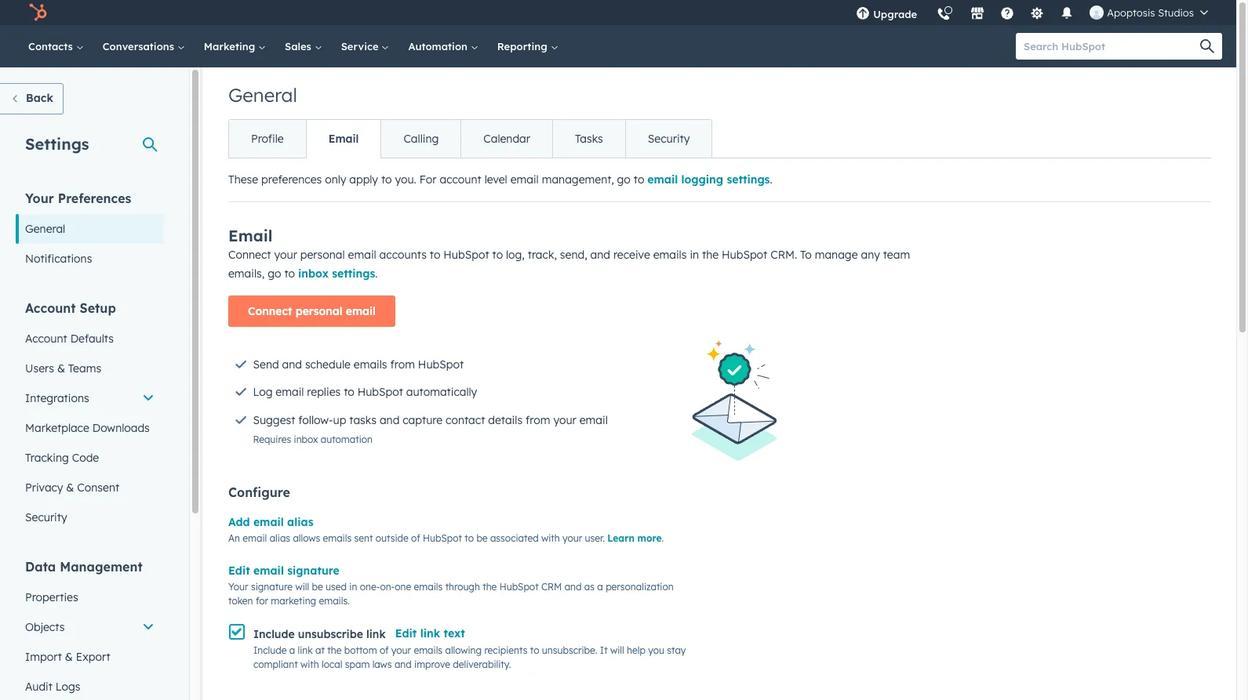 Task type: describe. For each thing, give the bounding box(es) containing it.
suggest follow-up tasks and capture contact details from your email requires inbox automation
[[253, 413, 608, 445]]

. inside the add email alias an email alias allows emails sent outside of hubspot to be associated with your user. learn more .
[[662, 533, 664, 544]]

help
[[627, 645, 646, 657]]

connect personal email
[[248, 304, 376, 318]]

users & teams link
[[16, 354, 164, 384]]

data
[[25, 559, 56, 575]]

your inside edit email signature your signature will be used in one-on-one emails through the hubspot crm and as a personalization token for marketing emails.
[[228, 581, 248, 593]]

and inside suggest follow-up tasks and capture contact details from your email requires inbox automation
[[380, 413, 400, 427]]

automation
[[408, 40, 470, 53]]

conversations
[[103, 40, 177, 53]]

code
[[72, 451, 99, 465]]

these preferences only apply to you. for account level email management, go to email logging settings .
[[228, 173, 772, 187]]

automatically
[[406, 385, 477, 399]]

with inside the add email alias an email alias allows emails sent outside of hubspot to be associated with your user. learn more .
[[541, 533, 560, 544]]

help image
[[1000, 7, 1014, 21]]

these
[[228, 173, 258, 187]]

emails inside the add email alias an email alias allows emails sent outside of hubspot to be associated with your user. learn more .
[[323, 533, 352, 544]]

level
[[485, 173, 507, 187]]

include inside edit link text include a link at the bottom of your emails allowing recipients to unsubscribe. it will help you stay compliant with local spam laws and improve deliverability.
[[253, 645, 287, 657]]

sales link
[[275, 25, 332, 67]]

contacts link
[[19, 25, 93, 67]]

to inside edit link text include a link at the bottom of your emails allowing recipients to unsubscribe. it will help you stay compliant with local spam laws and improve deliverability.
[[530, 645, 539, 657]]

be inside the add email alias an email alias allows emails sent outside of hubspot to be associated with your user. learn more .
[[476, 533, 488, 544]]

properties link
[[16, 583, 164, 613]]

to right replies
[[344, 385, 354, 399]]

and inside edit email signature your signature will be used in one-on-one emails through the hubspot crm and as a personalization token for marketing emails.
[[565, 581, 582, 593]]

hubspot link
[[19, 3, 59, 22]]

and inside connect your personal email accounts to hubspot to log, track, send, and receive emails in the hubspot crm. to manage any team emails, go to
[[590, 248, 610, 262]]

to left log,
[[492, 248, 503, 262]]

as
[[584, 581, 595, 593]]

connect for connect your personal email accounts to hubspot to log, track, send, and receive emails in the hubspot crm. to manage any team emails, go to
[[228, 248, 271, 262]]

and right send
[[282, 358, 302, 372]]

sent
[[354, 533, 373, 544]]

will inside edit email signature your signature will be used in one-on-one emails through the hubspot crm and as a personalization token for marketing emails.
[[295, 581, 309, 593]]

one
[[395, 581, 411, 593]]

hubspot image
[[28, 3, 47, 22]]

send,
[[560, 248, 587, 262]]

inbox settings .
[[298, 267, 378, 281]]

apoptosis studios button
[[1080, 0, 1217, 25]]

send and schedule emails from hubspot
[[253, 358, 464, 372]]

your inside suggest follow-up tasks and capture contact details from your email requires inbox automation
[[553, 413, 576, 427]]

your inside the add email alias an email alias allows emails sent outside of hubspot to be associated with your user. learn more .
[[562, 533, 582, 544]]

email inside "link"
[[328, 132, 359, 146]]

for
[[419, 173, 437, 187]]

calendar link
[[461, 120, 552, 158]]

1 horizontal spatial link
[[366, 628, 386, 642]]

users & teams
[[25, 362, 101, 376]]

1 horizontal spatial security
[[648, 132, 690, 146]]

account for account setup
[[25, 300, 76, 316]]

1 include from the top
[[253, 628, 295, 642]]

marketplaces image
[[971, 7, 985, 21]]

details
[[488, 413, 523, 427]]

schedule
[[305, 358, 351, 372]]

preferences
[[58, 191, 131, 206]]

emails.
[[319, 595, 350, 607]]

tara schultz image
[[1090, 5, 1104, 20]]

& for export
[[65, 650, 73, 664]]

account setup
[[25, 300, 116, 316]]

email inside suggest follow-up tasks and capture contact details from your email requires inbox automation
[[579, 413, 608, 427]]

for
[[256, 595, 268, 607]]

marketplace
[[25, 421, 89, 435]]

token
[[228, 595, 253, 607]]

0 horizontal spatial link
[[298, 645, 313, 657]]

deliverability.
[[453, 659, 511, 671]]

edit for link
[[395, 627, 417, 641]]

account setup element
[[16, 300, 164, 533]]

service
[[341, 40, 382, 53]]

general link
[[16, 214, 164, 244]]

audit logs
[[25, 680, 80, 694]]

emails inside edit email signature your signature will be used in one-on-one emails through the hubspot crm and as a personalization token for marketing emails.
[[414, 581, 443, 593]]

improve
[[414, 659, 450, 671]]

objects button
[[16, 613, 164, 642]]

defaults
[[70, 332, 114, 346]]

hubspot inside edit email signature your signature will be used in one-on-one emails through the hubspot crm and as a personalization token for marketing emails.
[[499, 581, 539, 593]]

to
[[800, 248, 812, 262]]

1 vertical spatial settings
[[332, 267, 375, 281]]

integrations button
[[16, 384, 164, 413]]

Search HubSpot search field
[[1016, 33, 1208, 60]]

account defaults link
[[16, 324, 164, 354]]

log
[[253, 385, 273, 399]]

calling icon button
[[931, 2, 957, 24]]

calling
[[404, 132, 439, 146]]

at
[[315, 645, 325, 657]]

user.
[[585, 533, 605, 544]]

hubspot up tasks
[[357, 385, 403, 399]]

privacy & consent link
[[16, 473, 164, 503]]

to inside the add email alias an email alias allows emails sent outside of hubspot to be associated with your user. learn more .
[[465, 533, 474, 544]]

0 vertical spatial signature
[[287, 564, 340, 578]]

with inside edit link text include a link at the bottom of your emails allowing recipients to unsubscribe. it will help you stay compliant with local spam laws and improve deliverability.
[[300, 659, 319, 671]]

0 horizontal spatial from
[[390, 358, 415, 372]]

personal inside connect personal email button
[[295, 304, 342, 318]]

emails up log email replies to hubspot automatically
[[354, 358, 387, 372]]

of inside the add email alias an email alias allows emails sent outside of hubspot to be associated with your user. learn more .
[[411, 533, 420, 544]]

hubspot left crm. at the right top of the page
[[722, 248, 767, 262]]

automation link
[[399, 25, 488, 67]]

1 horizontal spatial general
[[228, 83, 297, 107]]

back link
[[0, 83, 63, 115]]

log email replies to hubspot automatically
[[253, 385, 477, 399]]

teams
[[68, 362, 101, 376]]

2 horizontal spatial link
[[420, 627, 440, 641]]

privacy & consent
[[25, 481, 119, 495]]

email inside connect personal email button
[[346, 304, 376, 318]]

privacy
[[25, 481, 63, 495]]

help button
[[994, 0, 1021, 25]]

inbox settings link
[[298, 267, 375, 281]]

notifications image
[[1060, 7, 1074, 21]]

email link
[[306, 120, 381, 158]]

your inside connect your personal email accounts to hubspot to log, track, send, and receive emails in the hubspot crm. to manage any team emails, go to
[[274, 248, 297, 262]]

0 horizontal spatial email
[[228, 226, 273, 246]]

audit logs link
[[16, 672, 164, 701]]

contact
[[446, 413, 485, 427]]

account
[[440, 173, 481, 187]]

bottom
[[344, 645, 377, 657]]

accounts
[[379, 248, 427, 262]]

any
[[861, 248, 880, 262]]

reporting
[[497, 40, 550, 53]]

hubspot left log,
[[443, 248, 489, 262]]

an
[[228, 533, 240, 544]]

be inside edit email signature your signature will be used in one-on-one emails through the hubspot crm and as a personalization token for marketing emails.
[[312, 581, 323, 593]]

hubspot inside the add email alias an email alias allows emails sent outside of hubspot to be associated with your user. learn more .
[[423, 533, 462, 544]]

logging
[[681, 173, 723, 187]]

local
[[322, 659, 342, 671]]

allows
[[293, 533, 320, 544]]

0 vertical spatial inbox
[[298, 267, 329, 281]]

and inside edit link text include a link at the bottom of your emails allowing recipients to unsubscribe. it will help you stay compliant with local spam laws and improve deliverability.
[[395, 659, 412, 671]]

1 vertical spatial security link
[[16, 503, 164, 533]]

data management
[[25, 559, 143, 575]]

your inside edit link text include a link at the bottom of your emails allowing recipients to unsubscribe. it will help you stay compliant with local spam laws and improve deliverability.
[[391, 645, 411, 657]]

go inside connect your personal email accounts to hubspot to log, track, send, and receive emails in the hubspot crm. to manage any team emails, go to
[[268, 267, 281, 281]]

consent
[[77, 481, 119, 495]]

the inside edit link text include a link at the bottom of your emails allowing recipients to unsubscribe. it will help you stay compliant with local spam laws and improve deliverability.
[[327, 645, 342, 657]]

0 horizontal spatial .
[[375, 267, 378, 281]]

spam
[[345, 659, 370, 671]]

setup
[[80, 300, 116, 316]]

management
[[60, 559, 143, 575]]

marketplace downloads link
[[16, 413, 164, 443]]



Task type: vqa. For each thing, say whether or not it's contained in the screenshot.
the leftmost a
yes



Task type: locate. For each thing, give the bounding box(es) containing it.
manage
[[815, 248, 858, 262]]

emails right "one"
[[414, 581, 443, 593]]

your
[[274, 248, 297, 262], [553, 413, 576, 427], [562, 533, 582, 544], [391, 645, 411, 657]]

2 account from the top
[[25, 332, 67, 346]]

settings right logging
[[727, 173, 770, 187]]

0 vertical spatial of
[[411, 533, 420, 544]]

suggest
[[253, 413, 295, 427]]

1 horizontal spatial .
[[662, 533, 664, 544]]

go
[[617, 173, 631, 187], [268, 267, 281, 281]]

1 horizontal spatial be
[[476, 533, 488, 544]]

in inside edit email signature your signature will be used in one-on-one emails through the hubspot crm and as a personalization token for marketing emails.
[[349, 581, 357, 593]]

1 horizontal spatial email
[[328, 132, 359, 146]]

and right laws
[[395, 659, 412, 671]]

search button
[[1192, 33, 1222, 60]]

1 horizontal spatial will
[[610, 645, 624, 657]]

data management element
[[16, 559, 164, 701]]

. right learn
[[662, 533, 664, 544]]

notifications
[[25, 252, 92, 266]]

add
[[228, 515, 250, 530]]

profile link
[[229, 120, 306, 158]]

with down at
[[300, 659, 319, 671]]

downloads
[[92, 421, 150, 435]]

inbox down follow-
[[294, 434, 318, 445]]

of right outside
[[411, 533, 420, 544]]

reporting link
[[488, 25, 568, 67]]

tasks
[[349, 413, 377, 427]]

search image
[[1200, 39, 1214, 53]]

a right as
[[597, 581, 603, 593]]

0 horizontal spatial settings
[[332, 267, 375, 281]]

1 vertical spatial account
[[25, 332, 67, 346]]

1 vertical spatial security
[[25, 511, 67, 525]]

2 include from the top
[[253, 645, 287, 657]]

apply
[[349, 173, 378, 187]]

1 horizontal spatial in
[[690, 248, 699, 262]]

0 vertical spatial security
[[648, 132, 690, 146]]

inbox inside suggest follow-up tasks and capture contact details from your email requires inbox automation
[[294, 434, 318, 445]]

and right the send,
[[590, 248, 610, 262]]

0 horizontal spatial general
[[25, 222, 65, 236]]

general up notifications
[[25, 222, 65, 236]]

calendar
[[483, 132, 530, 146]]

be
[[476, 533, 488, 544], [312, 581, 323, 593]]

include unsubscribe link
[[253, 628, 386, 642]]

a inside edit link text include a link at the bottom of your emails allowing recipients to unsubscribe. it will help you stay compliant with local spam laws and improve deliverability.
[[289, 645, 295, 657]]

2 vertical spatial the
[[327, 645, 342, 657]]

security
[[648, 132, 690, 146], [25, 511, 67, 525]]

1 vertical spatial be
[[312, 581, 323, 593]]

management,
[[542, 173, 614, 187]]

import & export
[[25, 650, 110, 664]]

edit up token
[[228, 564, 250, 578]]

contacts
[[28, 40, 76, 53]]

& right users
[[57, 362, 65, 376]]

emails inside connect your personal email accounts to hubspot to log, track, send, and receive emails in the hubspot crm. to manage any team emails, go to
[[653, 248, 687, 262]]

0 horizontal spatial edit
[[228, 564, 250, 578]]

1 horizontal spatial with
[[541, 533, 560, 544]]

to right emails,
[[284, 267, 295, 281]]

0 horizontal spatial your
[[25, 191, 54, 206]]

edit up improve in the bottom of the page
[[395, 627, 417, 641]]

1 vertical spatial &
[[66, 481, 74, 495]]

edit inside edit email signature your signature will be used in one-on-one emails through the hubspot crm and as a personalization token for marketing emails.
[[228, 564, 250, 578]]

0 vertical spatial general
[[228, 83, 297, 107]]

go right "management,"
[[617, 173, 631, 187]]

security inside "account setup" element
[[25, 511, 67, 525]]

account up users
[[25, 332, 67, 346]]

1 horizontal spatial from
[[526, 413, 550, 427]]

emails left the sent
[[323, 533, 352, 544]]

unsubscribe
[[298, 628, 363, 642]]

link up bottom
[[366, 628, 386, 642]]

in left "one-"
[[349, 581, 357, 593]]

2 vertical spatial .
[[662, 533, 664, 544]]

menu
[[847, 0, 1217, 31]]

0 vertical spatial &
[[57, 362, 65, 376]]

1 horizontal spatial a
[[597, 581, 603, 593]]

1 vertical spatial in
[[349, 581, 357, 593]]

apoptosis studios
[[1107, 6, 1194, 19]]

1 vertical spatial .
[[375, 267, 378, 281]]

tracking
[[25, 451, 69, 465]]

outside
[[376, 533, 409, 544]]

. right logging
[[770, 173, 772, 187]]

capture
[[403, 413, 443, 427]]

link left text
[[420, 627, 440, 641]]

0 vertical spatial edit
[[228, 564, 250, 578]]

add email alias an email alias allows emails sent outside of hubspot to be associated with your user. learn more .
[[228, 515, 664, 544]]

security link up logging
[[625, 120, 712, 158]]

menu containing apoptosis studios
[[847, 0, 1217, 31]]

link left at
[[298, 645, 313, 657]]

1 vertical spatial email
[[228, 226, 273, 246]]

1 horizontal spatial security link
[[625, 120, 712, 158]]

audit
[[25, 680, 53, 694]]

0 vertical spatial settings
[[727, 173, 770, 187]]

0 vertical spatial in
[[690, 248, 699, 262]]

objects
[[25, 621, 65, 635]]

logs
[[56, 680, 80, 694]]

alias down add email alias button
[[270, 533, 290, 544]]

1 horizontal spatial edit
[[395, 627, 417, 641]]

2 horizontal spatial the
[[702, 248, 719, 262]]

your right details
[[553, 413, 576, 427]]

0 horizontal spatial will
[[295, 581, 309, 593]]

0 vertical spatial include
[[253, 628, 295, 642]]

your up connect personal email
[[274, 248, 297, 262]]

1 vertical spatial from
[[526, 413, 550, 427]]

personal inside connect your personal email accounts to hubspot to log, track, send, and receive emails in the hubspot crm. to manage any team emails, go to
[[300, 248, 345, 262]]

email up emails,
[[228, 226, 273, 246]]

hubspot up the automatically
[[418, 358, 464, 372]]

associated
[[490, 533, 539, 544]]

integrations
[[25, 391, 89, 406]]

1 vertical spatial inbox
[[294, 434, 318, 445]]

& right privacy on the bottom left of page
[[66, 481, 74, 495]]

0 horizontal spatial the
[[327, 645, 342, 657]]

your up laws
[[391, 645, 411, 657]]

1 account from the top
[[25, 300, 76, 316]]

account
[[25, 300, 76, 316], [25, 332, 67, 346]]

to right accounts
[[430, 248, 440, 262]]

notifications button
[[1054, 0, 1080, 25]]

1 vertical spatial include
[[253, 645, 287, 657]]

tracking code link
[[16, 443, 164, 473]]

account up the account defaults
[[25, 300, 76, 316]]

& inside "link"
[[66, 481, 74, 495]]

signature
[[287, 564, 340, 578], [251, 581, 293, 593]]

edit inside edit link text include a link at the bottom of your emails allowing recipients to unsubscribe. it will help you stay compliant with local spam laws and improve deliverability.
[[395, 627, 417, 641]]

to right recipients
[[530, 645, 539, 657]]

0 vertical spatial from
[[390, 358, 415, 372]]

emails
[[653, 248, 687, 262], [354, 358, 387, 372], [323, 533, 352, 544], [414, 581, 443, 593], [414, 645, 443, 657]]

0 vertical spatial go
[[617, 173, 631, 187]]

calling icon image
[[937, 8, 951, 22]]

with right associated
[[541, 533, 560, 544]]

.
[[770, 173, 772, 187], [375, 267, 378, 281], [662, 533, 664, 544]]

0 horizontal spatial a
[[289, 645, 295, 657]]

0 horizontal spatial security link
[[16, 503, 164, 533]]

0 vertical spatial personal
[[300, 248, 345, 262]]

1 vertical spatial will
[[610, 645, 624, 657]]

settings up connect personal email
[[332, 267, 375, 281]]

upgrade
[[873, 8, 917, 20]]

stay
[[667, 645, 686, 657]]

. up connect personal email
[[375, 267, 378, 281]]

recipients
[[484, 645, 528, 657]]

1 vertical spatial personal
[[295, 304, 342, 318]]

marketing link
[[194, 25, 275, 67]]

the left crm. at the right top of the page
[[702, 248, 719, 262]]

from right details
[[526, 413, 550, 427]]

& inside data management element
[[65, 650, 73, 664]]

profile
[[251, 132, 284, 146]]

general up profile link at top left
[[228, 83, 297, 107]]

will up marketing
[[295, 581, 309, 593]]

0 vertical spatial email
[[328, 132, 359, 146]]

in inside connect your personal email accounts to hubspot to log, track, send, and receive emails in the hubspot crm. to manage any team emails, go to
[[690, 248, 699, 262]]

compliant
[[253, 659, 298, 671]]

a inside edit email signature your signature will be used in one-on-one emails through the hubspot crm and as a personalization token for marketing emails.
[[597, 581, 603, 593]]

signature up used
[[287, 564, 340, 578]]

a up compliant
[[289, 645, 295, 657]]

more
[[637, 533, 662, 544]]

1 vertical spatial a
[[289, 645, 295, 657]]

email up only
[[328, 132, 359, 146]]

import & export link
[[16, 642, 164, 672]]

marketplaces button
[[961, 0, 994, 25]]

1 vertical spatial of
[[380, 645, 389, 657]]

0 vertical spatial account
[[25, 300, 76, 316]]

0 vertical spatial be
[[476, 533, 488, 544]]

settings
[[727, 173, 770, 187], [332, 267, 375, 281]]

email inside edit email signature your signature will be used in one-on-one emails through the hubspot crm and as a personalization token for marketing emails.
[[253, 564, 284, 578]]

crm.
[[770, 248, 797, 262]]

inbox
[[298, 267, 329, 281], [294, 434, 318, 445]]

1 vertical spatial signature
[[251, 581, 293, 593]]

tracking code
[[25, 451, 99, 465]]

and right tasks
[[380, 413, 400, 427]]

0 horizontal spatial security
[[25, 511, 67, 525]]

0 vertical spatial connect
[[228, 248, 271, 262]]

hubspot up edit email signature your signature will be used in one-on-one emails through the hubspot crm and as a personalization token for marketing emails.
[[423, 533, 462, 544]]

of inside edit link text include a link at the bottom of your emails allowing recipients to unsubscribe. it will help you stay compliant with local spam laws and improve deliverability.
[[380, 645, 389, 657]]

studios
[[1158, 6, 1194, 19]]

1 vertical spatial general
[[25, 222, 65, 236]]

notifications link
[[16, 244, 164, 274]]

emails up improve in the bottom of the page
[[414, 645, 443, 657]]

2 vertical spatial &
[[65, 650, 73, 664]]

1 horizontal spatial settings
[[727, 173, 770, 187]]

the right "through"
[[483, 581, 497, 593]]

export
[[76, 650, 110, 664]]

1 horizontal spatial of
[[411, 533, 420, 544]]

settings image
[[1030, 7, 1044, 21]]

track,
[[528, 248, 557, 262]]

1 vertical spatial edit
[[395, 627, 417, 641]]

1 vertical spatial with
[[300, 659, 319, 671]]

in right receive
[[690, 248, 699, 262]]

1 horizontal spatial go
[[617, 173, 631, 187]]

security link down the consent
[[16, 503, 164, 533]]

&
[[57, 362, 65, 376], [66, 481, 74, 495], [65, 650, 73, 664]]

only
[[325, 173, 346, 187]]

0 vertical spatial .
[[770, 173, 772, 187]]

signature up for
[[251, 581, 293, 593]]

2 horizontal spatial .
[[770, 173, 772, 187]]

0 vertical spatial will
[[295, 581, 309, 593]]

and
[[590, 248, 610, 262], [282, 358, 302, 372], [380, 413, 400, 427], [565, 581, 582, 593], [395, 659, 412, 671]]

hubspot left crm
[[499, 581, 539, 593]]

add email alias button
[[228, 513, 313, 532]]

inbox up connect personal email button
[[298, 267, 329, 281]]

to right "management,"
[[634, 173, 644, 187]]

alias
[[287, 515, 313, 530], [270, 533, 290, 544]]

personal up inbox settings link
[[300, 248, 345, 262]]

& for consent
[[66, 481, 74, 495]]

laws
[[372, 659, 392, 671]]

and left as
[[565, 581, 582, 593]]

edit
[[228, 564, 250, 578], [395, 627, 417, 641]]

connect inside button
[[248, 304, 292, 318]]

account for account defaults
[[25, 332, 67, 346]]

unsubscribe.
[[542, 645, 597, 657]]

emails inside edit link text include a link at the bottom of your emails allowing recipients to unsubscribe. it will help you stay compliant with local spam laws and improve deliverability.
[[414, 645, 443, 657]]

edit email signature button
[[228, 562, 340, 580]]

1 vertical spatial the
[[483, 581, 497, 593]]

your up token
[[228, 581, 248, 593]]

1 horizontal spatial the
[[483, 581, 497, 593]]

from inside suggest follow-up tasks and capture contact details from your email requires inbox automation
[[526, 413, 550, 427]]

0 horizontal spatial of
[[380, 645, 389, 657]]

& left export
[[65, 650, 73, 664]]

alias up allows
[[287, 515, 313, 530]]

be left used
[[312, 581, 323, 593]]

to left associated
[[465, 533, 474, 544]]

to left you. at top left
[[381, 173, 392, 187]]

email logging settings link
[[647, 173, 770, 187]]

0 vertical spatial alias
[[287, 515, 313, 530]]

1 vertical spatial alias
[[270, 533, 290, 544]]

users
[[25, 362, 54, 376]]

your left user.
[[562, 533, 582, 544]]

0 vertical spatial security link
[[625, 120, 712, 158]]

it
[[600, 645, 608, 657]]

0 horizontal spatial with
[[300, 659, 319, 671]]

the up 'local'
[[327, 645, 342, 657]]

the inside connect your personal email accounts to hubspot to log, track, send, and receive emails in the hubspot crm. to manage any team emails, go to
[[702, 248, 719, 262]]

will right it
[[610, 645, 624, 657]]

connect up emails,
[[228, 248, 271, 262]]

connect for connect personal email
[[248, 304, 292, 318]]

& for teams
[[57, 362, 65, 376]]

automation
[[321, 434, 373, 445]]

0 vertical spatial with
[[541, 533, 560, 544]]

on-
[[380, 581, 395, 593]]

the inside edit email signature your signature will be used in one-on-one emails through the hubspot crm and as a personalization token for marketing emails.
[[483, 581, 497, 593]]

your preferences element
[[16, 190, 164, 274]]

of
[[411, 533, 420, 544], [380, 645, 389, 657]]

navigation containing profile
[[228, 119, 713, 158]]

security up logging
[[648, 132, 690, 146]]

0 vertical spatial the
[[702, 248, 719, 262]]

1 vertical spatial go
[[268, 267, 281, 281]]

0 horizontal spatial go
[[268, 267, 281, 281]]

connect inside connect your personal email accounts to hubspot to log, track, send, and receive emails in the hubspot crm. to manage any team emails, go to
[[228, 248, 271, 262]]

personal down inbox settings link
[[295, 304, 342, 318]]

general inside your preferences element
[[25, 222, 65, 236]]

connect your personal email accounts to hubspot to log, track, send, and receive emails in the hubspot crm. to manage any team emails, go to
[[228, 248, 910, 281]]

the
[[702, 248, 719, 262], [483, 581, 497, 593], [327, 645, 342, 657]]

upgrade image
[[856, 7, 870, 21]]

of up laws
[[380, 645, 389, 657]]

back
[[26, 91, 53, 105]]

send
[[253, 358, 279, 372]]

0 vertical spatial your
[[25, 191, 54, 206]]

1 horizontal spatial your
[[228, 581, 248, 593]]

1 vertical spatial your
[[228, 581, 248, 593]]

connect down emails,
[[248, 304, 292, 318]]

learn more link
[[607, 533, 662, 544]]

will inside edit link text include a link at the bottom of your emails allowing recipients to unsubscribe. it will help you stay compliant with local spam laws and improve deliverability.
[[610, 645, 624, 657]]

email inside connect your personal email accounts to hubspot to log, track, send, and receive emails in the hubspot crm. to manage any team emails, go to
[[348, 248, 376, 262]]

0 horizontal spatial in
[[349, 581, 357, 593]]

navigation
[[228, 119, 713, 158]]

1 vertical spatial connect
[[248, 304, 292, 318]]

emails right receive
[[653, 248, 687, 262]]

security down privacy on the bottom left of page
[[25, 511, 67, 525]]

your
[[25, 191, 54, 206], [228, 581, 248, 593]]

connect personal email button
[[228, 296, 395, 327]]

go right emails,
[[268, 267, 281, 281]]

0 vertical spatial a
[[597, 581, 603, 593]]

your left preferences
[[25, 191, 54, 206]]

from up log email replies to hubspot automatically
[[390, 358, 415, 372]]

0 horizontal spatial be
[[312, 581, 323, 593]]

marketing
[[204, 40, 258, 53]]

be left associated
[[476, 533, 488, 544]]

edit for email
[[228, 564, 250, 578]]

receive
[[613, 248, 650, 262]]



